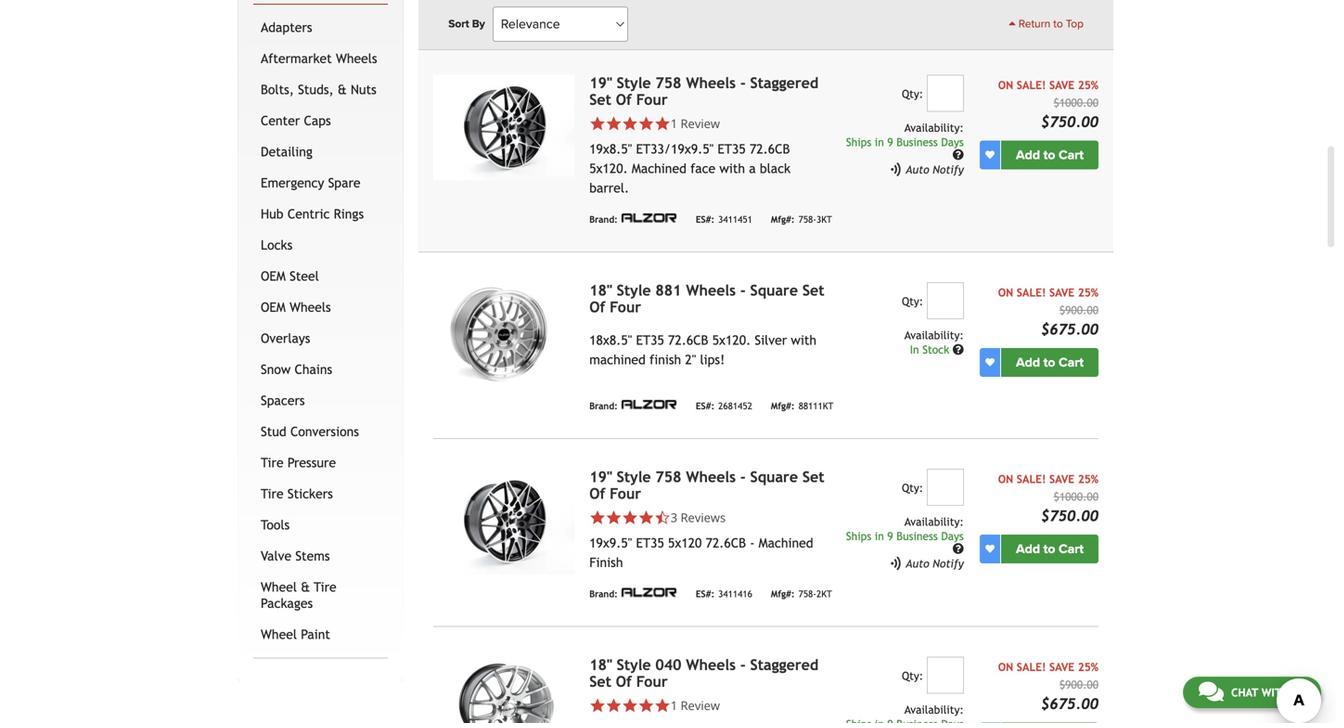 Task type: locate. For each thing, give the bounding box(es) containing it.
et35 for 758
[[636, 535, 665, 550]]

oem for oem wheels
[[261, 300, 286, 315]]

add to cart button for 19" style 758 wheels - staggered set of four
[[1002, 140, 1099, 169]]

0 vertical spatial 9
[[888, 135, 894, 148]]

2 brand: from the top
[[590, 214, 618, 225]]

4 brand: from the top
[[590, 589, 618, 599]]

0 vertical spatial et35
[[718, 141, 746, 156]]

2 vertical spatial add
[[1017, 541, 1041, 557]]

review down 19" style 758 wheels - staggered set of four link at the top of the page
[[681, 115, 720, 132]]

1 down 040
[[671, 697, 678, 714]]

1 $750.00 from the top
[[1042, 113, 1099, 130]]

1 vertical spatial $675.00
[[1042, 695, 1099, 712]]

days
[[942, 135, 964, 148], [942, 529, 964, 542]]

1 vertical spatial cart
[[1059, 354, 1084, 370]]

1 vertical spatial et35
[[636, 333, 665, 347]]

wheels inside oem wheels link
[[290, 300, 331, 315]]

2 $750.00 from the top
[[1042, 507, 1099, 524]]

1 vertical spatial add to wish list image
[[986, 544, 995, 554]]

4 25% from the top
[[1079, 660, 1099, 673]]

days for 19" style 758 wheels - staggered set of four
[[942, 135, 964, 148]]

2 vertical spatial 72.6cb
[[706, 535, 746, 550]]

of
[[616, 91, 632, 108], [590, 298, 606, 315], [590, 485, 606, 502], [616, 673, 632, 690]]

2 auto notify link from the top
[[889, 556, 964, 570]]

1 horizontal spatial machined
[[759, 535, 814, 550]]

19x8.5"
[[590, 141, 632, 156]]

0 vertical spatial auto
[[906, 163, 930, 176]]

19" up 19x8.5"
[[590, 74, 613, 91]]

0 vertical spatial add to cart
[[1017, 147, 1084, 163]]

style left 040
[[617, 656, 651, 673]]

es#3411451 - 758-3kt - 19" style 758 wheels - staggered set of four - 19x8.5" et33/19x9.5" et35 72.6cb 5x120. machined face with a black barrel. - alzor - bmw image
[[434, 75, 575, 180]]

19" up '19x9.5"'
[[590, 468, 613, 485]]

add to wish list image for $675.00
[[986, 358, 995, 367]]

wheels up et33/19x9.5" in the top of the page
[[686, 74, 736, 91]]

conversions
[[291, 424, 359, 439]]

add
[[1017, 147, 1041, 163], [1017, 354, 1041, 370], [1017, 541, 1041, 557]]

wheels inside 19" style 758 wheels - square set of four
[[686, 468, 736, 485]]

staggered up black
[[751, 74, 819, 91]]

save
[[1050, 78, 1075, 91], [1050, 286, 1075, 299], [1050, 472, 1075, 485], [1050, 660, 1075, 673]]

3 add to cart from the top
[[1017, 541, 1084, 557]]

1 on sale!                         save 25% $1000.00 $750.00 from the top
[[999, 78, 1099, 130]]

add for 19" style 758 wheels - staggered set of four
[[1017, 147, 1041, 163]]

0 vertical spatial machined
[[632, 161, 687, 176]]

tire down stud
[[261, 455, 284, 470]]

0 vertical spatial 72.6cb
[[750, 141, 790, 156]]

1 vertical spatial 72.6cb
[[668, 333, 709, 347]]

notify for 19" style 758 wheels - staggered set of four
[[933, 163, 964, 176]]

2 ships in 9 business days from the top
[[847, 529, 964, 542]]

of up 18x8.5" at the left of page
[[590, 298, 606, 315]]

set up 19x8.5"
[[590, 91, 612, 108]]

1 758 from the top
[[656, 74, 682, 91]]

style for 18" style 881 wheels - square set of four
[[617, 282, 651, 299]]

- for 18" style 881 wheels - square set of four
[[741, 282, 746, 299]]

stock
[[923, 343, 950, 356]]

wheels inside 19" style 758 wheels - staggered set of four
[[686, 74, 736, 91]]

style inside 19" style 758 wheels - staggered set of four
[[617, 74, 651, 91]]

four for 19" style 758 wheels - square set of four
[[610, 485, 642, 502]]

0 vertical spatial ships
[[847, 135, 872, 148]]

mfg#: for 19" style 758 wheels - square set of four
[[771, 589, 795, 599]]

1 auto from the top
[[906, 163, 930, 176]]

mfg#: for 18" style 881 wheels - square set of four
[[771, 401, 795, 411]]

1 vertical spatial add to cart
[[1017, 354, 1084, 370]]

1 1 review from the top
[[671, 115, 720, 132]]

758- right 3411451
[[799, 214, 817, 225]]

tire pressure
[[261, 455, 336, 470]]

es#: for 18" style 881 wheels - square set of four
[[696, 401, 715, 411]]

question circle image
[[953, 344, 964, 355]]

19" inside 19" style 758 wheels - square set of four
[[590, 468, 613, 485]]

2 question circle image from the top
[[953, 543, 964, 554]]

review
[[681, 115, 720, 132], [681, 697, 720, 714]]

1 vertical spatial tire
[[261, 486, 284, 501]]

1 vertical spatial in
[[875, 529, 885, 542]]

3 alzor - corporate logo image from the top
[[622, 399, 678, 409]]

notify right wifi icon
[[933, 163, 964, 176]]

mfg#: 758-2kt
[[771, 589, 833, 599]]

2 3 reviews link from the left
[[671, 509, 726, 526]]

auto notify right wifi icon
[[906, 163, 964, 176]]

es#2953904 - 040-13kt1 - 18" style 040 wheels - staggered set of four - 18x8.5"/18x9.5" et35/et38 72.6cb 5x120 - hyper silver/machined face - alzor - bmw image
[[434, 657, 575, 723]]

1 vertical spatial 1 review
[[671, 697, 720, 714]]

18" left 040
[[590, 656, 613, 673]]

staggered down mfg#: 758-2kt
[[751, 656, 819, 673]]

of inside 18" style 040 wheels - staggered set of four
[[616, 673, 632, 690]]

1 add from the top
[[1017, 147, 1041, 163]]

0 vertical spatial add
[[1017, 147, 1041, 163]]

oem wheels
[[261, 300, 331, 315]]

auto notify for 19" style 758 wheels - square set of four
[[906, 557, 964, 570]]

staggered for 18" style 040 wheels - staggered set of four
[[751, 656, 819, 673]]

staggered inside 19" style 758 wheels - staggered set of four
[[751, 74, 819, 91]]

1 vertical spatial wheel
[[261, 627, 297, 642]]

& up packages
[[301, 580, 310, 594]]

wheel paint link
[[257, 619, 385, 650]]

5x120. up the barrel.
[[590, 161, 628, 176]]

set down 88111kt
[[803, 468, 825, 485]]

with left the us
[[1262, 686, 1290, 699]]

1 brand: from the top
[[590, 7, 618, 17]]

1 vertical spatial with
[[791, 333, 817, 347]]

set down 3kt
[[803, 282, 825, 299]]

3 es#: from the top
[[696, 589, 715, 599]]

9 up wifi icon
[[888, 135, 894, 148]]

- inside 19x9.5" et35 5x120 72.6cb - machined finish
[[750, 535, 755, 550]]

1 vertical spatial on sale!                         save 25% $900.00 $675.00
[[999, 660, 1099, 712]]

style
[[617, 74, 651, 91], [617, 282, 651, 299], [617, 468, 651, 485], [617, 656, 651, 673]]

auto notify right wifi image
[[906, 557, 964, 570]]

ships in 9 business days up wifi icon
[[847, 135, 964, 148]]

0 vertical spatial add to wish list image
[[986, 358, 995, 367]]

3 25% from the top
[[1079, 472, 1099, 485]]

2 cart from the top
[[1059, 354, 1084, 370]]

on sale!                         save 25% $1000.00 $750.00 for 19" style 758 wheels - square set of four
[[999, 472, 1099, 524]]

1 vertical spatial add
[[1017, 354, 1041, 370]]

1 mfg#: from the top
[[771, 214, 795, 225]]

locks
[[261, 237, 293, 252]]

of left 040
[[616, 673, 632, 690]]

black
[[760, 161, 791, 176]]

19" inside 19" style 758 wheels - staggered set of four
[[590, 74, 613, 91]]

style up 19x8.5"
[[617, 74, 651, 91]]

1 oem from the top
[[261, 269, 286, 283]]

0 vertical spatial on sale!                         save 25% $1000.00 $750.00
[[999, 78, 1099, 130]]

return to top link
[[1009, 16, 1084, 33]]

1 $675.00 from the top
[[1042, 321, 1099, 338]]

& inside 'wheel & tire packages'
[[301, 580, 310, 594]]

2 add to wish list image from the top
[[986, 544, 995, 554]]

0 vertical spatial square
[[751, 282, 798, 299]]

5x120. inside 19x8.5" et33/19x9.5" et35 72.6cb 5x120. machined face with a black barrel.
[[590, 161, 628, 176]]

3 reviews link
[[590, 509, 830, 526], [671, 509, 726, 526]]

2 vertical spatial mfg#:
[[771, 589, 795, 599]]

1 vertical spatial question circle image
[[953, 543, 964, 554]]

tire stickers
[[261, 486, 333, 501]]

style inside 18" style 881 wheels - square set of four
[[617, 282, 651, 299]]

to
[[1054, 17, 1064, 31], [1044, 147, 1056, 163], [1044, 354, 1056, 370], [1044, 541, 1056, 557]]

question circle image
[[953, 149, 964, 160], [953, 543, 964, 554]]

None number field
[[927, 75, 964, 112], [927, 282, 964, 319], [927, 469, 964, 506], [927, 657, 964, 694], [927, 75, 964, 112], [927, 282, 964, 319], [927, 469, 964, 506], [927, 657, 964, 694]]

mfg#:
[[771, 214, 795, 225], [771, 401, 795, 411], [771, 589, 795, 599]]

2 auto notify from the top
[[906, 557, 964, 570]]

set inside 19" style 758 wheels - staggered set of four
[[590, 91, 612, 108]]

business up wifi icon
[[897, 135, 938, 148]]

18" style 881 wheels - square set of four link
[[590, 282, 825, 315]]

2 758- from the top
[[799, 589, 817, 599]]

add to cart for 19" style 758 wheels - staggered set of four
[[1017, 147, 1084, 163]]

ships in 9 business days up wifi image
[[847, 529, 964, 542]]

0 vertical spatial business
[[897, 135, 938, 148]]

0 vertical spatial wheel
[[261, 580, 297, 594]]

et35 inside 19x9.5" et35 5x120 72.6cb - machined finish
[[636, 535, 665, 550]]

2 9 from the top
[[888, 529, 894, 542]]

2kt
[[817, 589, 833, 599]]

notify right wifi image
[[933, 557, 964, 570]]

72.6cb for staggered
[[750, 141, 790, 156]]

2 in from the top
[[875, 529, 885, 542]]

qty: for 19" style 758 wheels - staggered set of four
[[902, 87, 924, 100]]

- for 19" style 758 wheels - square set of four
[[741, 468, 746, 485]]

in for 19" style 758 wheels - square set of four
[[875, 529, 885, 542]]

1 auto notify from the top
[[906, 163, 964, 176]]

sort by
[[449, 17, 485, 31]]

1 question circle image from the top
[[953, 149, 964, 160]]

alzor - corporate logo image for 18" style 881 wheels - square set of four
[[622, 399, 678, 409]]

style up '19x9.5"'
[[617, 468, 651, 485]]

1 vertical spatial 9
[[888, 529, 894, 542]]

0 vertical spatial staggered
[[751, 74, 819, 91]]

0 vertical spatial $900.00
[[1060, 303, 1099, 316]]

oem up overlays
[[261, 300, 286, 315]]

19" style 758 wheels - square set of four
[[590, 468, 825, 502]]

0 vertical spatial 758
[[656, 74, 682, 91]]

0 vertical spatial 1
[[671, 115, 678, 132]]

of inside 19" style 758 wheels - square set of four
[[590, 485, 606, 502]]

1 auto notify link from the top
[[889, 162, 964, 176]]

center caps
[[261, 113, 331, 128]]

1 cart from the top
[[1059, 147, 1084, 163]]

availability: for 18" style 881 wheels - square set of four
[[905, 328, 964, 341]]

758 up 3
[[656, 468, 682, 485]]

4 qty: from the top
[[902, 669, 924, 682]]

business up wifi image
[[897, 529, 938, 542]]

3 availability: from the top
[[905, 515, 964, 528]]

0 vertical spatial add to cart button
[[1002, 140, 1099, 169]]

tire down valve stems link
[[314, 580, 337, 594]]

1 horizontal spatial 5x120.
[[713, 333, 751, 347]]

1 up et33/19x9.5" in the top of the page
[[671, 115, 678, 132]]

0 vertical spatial oem
[[261, 269, 286, 283]]

return to top
[[1016, 17, 1084, 31]]

72.6cb up black
[[750, 141, 790, 156]]

square down mfg#: 88111kt
[[751, 468, 798, 485]]

758- right 3411416
[[799, 589, 817, 599]]

2 style from the top
[[617, 282, 651, 299]]

3 sale! from the top
[[1017, 472, 1047, 485]]

4 style from the top
[[617, 656, 651, 673]]

- inside 19" style 758 wheels - square set of four
[[741, 468, 746, 485]]

brand: for 18" style 881 wheels - square set of four
[[590, 401, 618, 411]]

2 alzor - corporate logo image from the top
[[622, 212, 678, 223]]

2 auto from the top
[[906, 557, 930, 570]]

18" for 18" style 040 wheels - staggered set of four
[[590, 656, 613, 673]]

18" inside 18" style 881 wheels - square set of four
[[590, 282, 613, 299]]

2 availability: from the top
[[905, 328, 964, 341]]

availability: for 19" style 758 wheels - square set of four
[[905, 515, 964, 528]]

detailing link
[[257, 136, 385, 167]]

set inside 18" style 040 wheels - staggered set of four
[[590, 673, 612, 690]]

0 vertical spatial cart
[[1059, 147, 1084, 163]]

1 vertical spatial notify
[[933, 557, 964, 570]]

2 19" from the top
[[590, 468, 613, 485]]

auto for 19" style 758 wheels - staggered set of four
[[906, 163, 930, 176]]

1 18" from the top
[[590, 282, 613, 299]]

1 vertical spatial square
[[751, 468, 798, 485]]

caret up image
[[1009, 18, 1016, 29]]

es#2681452 - 88111kt - 18" style 881 wheels - square set of four - 18x8.5" et35 72.6cb 5x120. silver with machined finish 2" lips! - alzor - bmw image
[[434, 282, 575, 388]]

0 horizontal spatial 5x120.
[[590, 161, 628, 176]]

1 review link
[[590, 115, 830, 132], [671, 115, 720, 132], [590, 697, 830, 714], [671, 697, 720, 714]]

2 $900.00 from the top
[[1060, 678, 1099, 691]]

wheel inside 'wheel & tire packages'
[[261, 580, 297, 594]]

emergency spare
[[261, 175, 361, 190]]

qty: for 18" style 881 wheels - square set of four
[[902, 295, 924, 308]]

star image
[[590, 115, 606, 132], [606, 115, 622, 132], [590, 509, 606, 526], [638, 509, 655, 526], [606, 697, 622, 714], [638, 697, 655, 714]]

auto notify for 19" style 758 wheels - staggered set of four
[[906, 163, 964, 176]]

es#: left 3411416
[[696, 589, 715, 599]]

1 vertical spatial auto notify
[[906, 557, 964, 570]]

bolts, studs, & nuts
[[261, 82, 377, 97]]

2 oem from the top
[[261, 300, 286, 315]]

3411451
[[719, 214, 753, 225]]

1 vertical spatial ships in 9 business days
[[847, 529, 964, 542]]

1 review down 18" style 040 wheels - staggered set of four
[[671, 697, 720, 714]]

1 square from the top
[[751, 282, 798, 299]]

2 758 from the top
[[656, 468, 682, 485]]

0 vertical spatial auto notify
[[906, 163, 964, 176]]

4 availability: from the top
[[905, 703, 964, 716]]

2 vertical spatial add to cart button
[[1002, 535, 1099, 563]]

wheel & tire packages link
[[257, 572, 385, 619]]

- for 19" style 758 wheels - staggered set of four
[[741, 74, 746, 91]]

es#: left 3411451
[[696, 214, 715, 225]]

2 notify from the top
[[933, 557, 964, 570]]

auto
[[906, 163, 930, 176], [906, 557, 930, 570]]

oem left the steel
[[261, 269, 286, 283]]

1 vertical spatial staggered
[[751, 656, 819, 673]]

snow
[[261, 362, 291, 377]]

machined inside 19x9.5" et35 5x120 72.6cb - machined finish
[[759, 535, 814, 550]]

alzor - corporate logo image for 19" style 758 wheels - square set of four
[[622, 587, 678, 597]]

72.6cb down reviews
[[706, 535, 746, 550]]

1 $900.00 from the top
[[1060, 303, 1099, 316]]

1 add to cart button from the top
[[1002, 140, 1099, 169]]

of up 19x8.5"
[[616, 91, 632, 108]]

on sale!                         save 25% $1000.00 $750.00
[[999, 78, 1099, 130], [999, 472, 1099, 524]]

wheel
[[261, 580, 297, 594], [261, 627, 297, 642]]

0 horizontal spatial machined
[[632, 161, 687, 176]]

wheels right 881
[[686, 282, 736, 299]]

wheel up packages
[[261, 580, 297, 594]]

3 add to cart button from the top
[[1002, 535, 1099, 563]]

3 mfg#: from the top
[[771, 589, 795, 599]]

add to cart button
[[1002, 140, 1099, 169], [1002, 348, 1099, 377], [1002, 535, 1099, 563]]

0 vertical spatial 758-
[[799, 214, 817, 225]]

1 horizontal spatial &
[[338, 82, 347, 97]]

1 days from the top
[[942, 135, 964, 148]]

0 horizontal spatial with
[[720, 161, 746, 176]]

0 vertical spatial days
[[942, 135, 964, 148]]

3 reviews link up the 5x120
[[671, 509, 726, 526]]

1 vertical spatial 1
[[671, 697, 678, 714]]

758-
[[799, 214, 817, 225], [799, 589, 817, 599]]

72.6cb inside 19x8.5" et33/19x9.5" et35 72.6cb 5x120. machined face with a black barrel.
[[750, 141, 790, 156]]

wheels up nuts
[[336, 51, 377, 66]]

0 vertical spatial review
[[681, 115, 720, 132]]

0 vertical spatial on sale!                         save 25% $900.00 $675.00
[[999, 286, 1099, 338]]

18" style 040 wheels - staggered set of four link
[[590, 656, 819, 690]]

72.6cb inside 19x9.5" et35 5x120 72.6cb - machined finish
[[706, 535, 746, 550]]

3kt
[[817, 214, 833, 225]]

of for 19" style 758 wheels - staggered set of four
[[616, 91, 632, 108]]

es#: for 19" style 758 wheels - square set of four
[[696, 589, 715, 599]]

wheels up reviews
[[686, 468, 736, 485]]

1 vertical spatial 758-
[[799, 589, 817, 599]]

25% for second add to cart 'button' from the bottom of the page
[[1079, 286, 1099, 299]]

oem
[[261, 269, 286, 283], [261, 300, 286, 315]]

2 qty: from the top
[[902, 295, 924, 308]]

add to cart
[[1017, 147, 1084, 163], [1017, 354, 1084, 370], [1017, 541, 1084, 557]]

1 vertical spatial days
[[942, 529, 964, 542]]

barrel.
[[590, 180, 630, 195]]

3 cart from the top
[[1059, 541, 1084, 557]]

1 vertical spatial 19"
[[590, 468, 613, 485]]

19" for 19" style 758 wheels - staggered set of four
[[590, 74, 613, 91]]

2 vertical spatial cart
[[1059, 541, 1084, 557]]

2 es#: from the top
[[696, 401, 715, 411]]

square inside 18" style 881 wheels - square set of four
[[751, 282, 798, 299]]

spacers
[[261, 393, 305, 408]]

1 vertical spatial auto
[[906, 557, 930, 570]]

style inside 18" style 040 wheels - staggered set of four
[[617, 656, 651, 673]]

0 vertical spatial es#:
[[696, 214, 715, 225]]

2 vertical spatial es#:
[[696, 589, 715, 599]]

0 vertical spatial $1000.00
[[1054, 96, 1099, 109]]

3 brand: from the top
[[590, 401, 618, 411]]

2 $1000.00 from the top
[[1054, 490, 1099, 503]]

19"
[[590, 74, 613, 91], [590, 468, 613, 485]]

1 in from the top
[[875, 135, 885, 148]]

1 vertical spatial 18"
[[590, 656, 613, 673]]

set for 18" style 040 wheels - staggered set of four
[[590, 673, 612, 690]]

overlays link
[[257, 323, 385, 354]]

1 horizontal spatial with
[[791, 333, 817, 347]]

0 vertical spatial ships in 9 business days
[[847, 135, 964, 148]]

0 vertical spatial 1 review
[[671, 115, 720, 132]]

& left nuts
[[338, 82, 347, 97]]

19x8.5" et33/19x9.5" et35 72.6cb 5x120. machined face with a black barrel.
[[590, 141, 791, 195]]

758 inside 19" style 758 wheels - staggered set of four
[[656, 74, 682, 91]]

25% for add to cart 'button' related to 19" style 758 wheels - square set of four
[[1079, 472, 1099, 485]]

staggered for 19" style 758 wheels - staggered set of four
[[751, 74, 819, 91]]

oem for oem steel
[[261, 269, 286, 283]]

1 $1000.00 from the top
[[1054, 96, 1099, 109]]

mfg#: for 19" style 758 wheels - staggered set of four
[[771, 214, 795, 225]]

1 vertical spatial $900.00
[[1060, 678, 1099, 691]]

with right silver
[[791, 333, 817, 347]]

2 vertical spatial with
[[1262, 686, 1290, 699]]

1 availability: from the top
[[905, 121, 964, 134]]

four inside 19" style 758 wheels - square set of four
[[610, 485, 642, 502]]

style for 18" style 040 wheels - staggered set of four
[[617, 656, 651, 673]]

- inside 19" style 758 wheels - staggered set of four
[[741, 74, 746, 91]]

of up '19x9.5"'
[[590, 485, 606, 502]]

qty:
[[902, 87, 924, 100], [902, 295, 924, 308], [902, 481, 924, 494], [902, 669, 924, 682]]

1 vertical spatial 5x120.
[[713, 333, 751, 347]]

et35 right et33/19x9.5" in the top of the page
[[718, 141, 746, 156]]

1 vertical spatial oem
[[261, 300, 286, 315]]

four inside 18" style 040 wheels - staggered set of four
[[637, 673, 668, 690]]

758 up et33/19x9.5" in the top of the page
[[656, 74, 682, 91]]

2 mfg#: from the top
[[771, 401, 795, 411]]

25%
[[1079, 78, 1099, 91], [1079, 286, 1099, 299], [1079, 472, 1099, 485], [1079, 660, 1099, 673]]

square inside 19" style 758 wheels - square set of four
[[751, 468, 798, 485]]

availability:
[[905, 121, 964, 134], [905, 328, 964, 341], [905, 515, 964, 528], [905, 703, 964, 716]]

machined inside 19x8.5" et33/19x9.5" et35 72.6cb 5x120. machined face with a black barrel.
[[632, 161, 687, 176]]

1 vertical spatial $750.00
[[1042, 507, 1099, 524]]

auto right wifi icon
[[906, 163, 930, 176]]

- for 18" style 040 wheels - staggered set of four
[[741, 656, 746, 673]]

1 vertical spatial review
[[681, 697, 720, 714]]

2 staggered from the top
[[751, 656, 819, 673]]

set for 19" style 758 wheels - staggered set of four
[[590, 91, 612, 108]]

1 review up et33/19x9.5" in the top of the page
[[671, 115, 720, 132]]

et35 up finish
[[636, 333, 665, 347]]

valve stems
[[261, 549, 330, 563]]

4 on from the top
[[999, 660, 1014, 673]]

$1000.00
[[1054, 96, 1099, 109], [1054, 490, 1099, 503]]

0 vertical spatial 19"
[[590, 74, 613, 91]]

3
[[671, 509, 678, 526]]

1 qty: from the top
[[902, 87, 924, 100]]

1 vertical spatial on sale!                         save 25% $1000.00 $750.00
[[999, 472, 1099, 524]]

four inside 18" style 881 wheels - square set of four
[[610, 298, 642, 315]]

alzor - corporate logo image
[[622, 5, 678, 15], [622, 212, 678, 223], [622, 399, 678, 409], [622, 587, 678, 597]]

2 ships from the top
[[847, 529, 872, 542]]

0 vertical spatial $675.00
[[1042, 321, 1099, 338]]

2 on sale!                         save 25% $900.00 $675.00 from the top
[[999, 660, 1099, 712]]

of inside 18" style 881 wheels - square set of four
[[590, 298, 606, 315]]

set inside 19" style 758 wheels - square set of four
[[803, 468, 825, 485]]

19" style 758 wheels - staggered set of four
[[590, 74, 819, 108]]

tools link
[[257, 510, 385, 541]]

$750.00 for 19" style 758 wheels - square set of four
[[1042, 507, 1099, 524]]

set
[[590, 91, 612, 108], [803, 282, 825, 299], [803, 468, 825, 485], [590, 673, 612, 690]]

ships for 19" style 758 wheels - square set of four
[[847, 529, 872, 542]]

2 square from the top
[[751, 468, 798, 485]]

1 add to wish list image from the top
[[986, 358, 995, 367]]

staggered inside 18" style 040 wheels - staggered set of four
[[751, 656, 819, 673]]

mfg#: left 2kt
[[771, 589, 795, 599]]

wheels for 18" style 040 wheels - staggered set of four
[[686, 656, 736, 673]]

et35 inside 18x8.5" et35 72.6cb 5x120. silver with machined finish 2" lips!
[[636, 333, 665, 347]]

0 vertical spatial notify
[[933, 163, 964, 176]]

1 vertical spatial add to cart button
[[1002, 348, 1099, 377]]

0 vertical spatial with
[[720, 161, 746, 176]]

2 wheel from the top
[[261, 627, 297, 642]]

1 25% from the top
[[1079, 78, 1099, 91]]

add to wish list image
[[986, 150, 995, 159]]

oem steel
[[261, 269, 319, 283]]

0 vertical spatial tire
[[261, 455, 284, 470]]

2 25% from the top
[[1079, 286, 1099, 299]]

9 up wifi image
[[888, 529, 894, 542]]

machined up mfg#: 758-2kt
[[759, 535, 814, 550]]

square up silver
[[751, 282, 798, 299]]

040
[[656, 656, 682, 673]]

stud conversions link
[[257, 416, 385, 447]]

cart
[[1059, 147, 1084, 163], [1059, 354, 1084, 370], [1059, 541, 1084, 557]]

mfg#: left 88111kt
[[771, 401, 795, 411]]

758 inside 19" style 758 wheels - square set of four
[[656, 468, 682, 485]]

18" inside 18" style 040 wheels - staggered set of four
[[590, 656, 613, 673]]

0 vertical spatial 5x120.
[[590, 161, 628, 176]]

es#: left 2681452
[[696, 401, 715, 411]]

set left 040
[[590, 673, 612, 690]]

4 alzor - corporate logo image from the top
[[622, 587, 678, 597]]

detailing
[[261, 144, 313, 159]]

style left 881
[[617, 282, 651, 299]]

1 vertical spatial 758
[[656, 468, 682, 485]]

1 758- from the top
[[799, 214, 817, 225]]

1 vertical spatial auto notify link
[[889, 556, 964, 570]]

machined
[[590, 352, 646, 367]]

tire for tire pressure
[[261, 455, 284, 470]]

of for 18" style 881 wheels - square set of four
[[590, 298, 606, 315]]

1 ships in 9 business days from the top
[[847, 135, 964, 148]]

1 vertical spatial $1000.00
[[1054, 490, 1099, 503]]

1 vertical spatial es#:
[[696, 401, 715, 411]]

style inside 19" style 758 wheels - square set of four
[[617, 468, 651, 485]]

0 vertical spatial auto notify link
[[889, 162, 964, 176]]

1 business from the top
[[897, 135, 938, 148]]

rings
[[334, 206, 364, 221]]

19x9.5"
[[590, 535, 632, 550]]

mfg#: left 3kt
[[771, 214, 795, 225]]

wheel down packages
[[261, 627, 297, 642]]

with inside 19x8.5" et33/19x9.5" et35 72.6cb 5x120. machined face with a black barrel.
[[720, 161, 746, 176]]

- inside 18" style 881 wheels - square set of four
[[741, 282, 746, 299]]

in for 19" style 758 wheels - staggered set of four
[[875, 135, 885, 148]]

wheels
[[336, 51, 377, 66], [686, 74, 736, 91], [686, 282, 736, 299], [290, 300, 331, 315], [686, 468, 736, 485], [686, 656, 736, 673]]

2 1 review from the top
[[671, 697, 720, 714]]

2 horizontal spatial with
[[1262, 686, 1290, 699]]

et35 down half star image on the bottom of page
[[636, 535, 665, 550]]

wheels down the steel
[[290, 300, 331, 315]]

1 vertical spatial ships
[[847, 529, 872, 542]]

5x120. up the lips!
[[713, 333, 751, 347]]

3 reviews link down 19" style 758 wheels - square set of four
[[590, 509, 830, 526]]

set inside 18" style 881 wheels - square set of four
[[803, 282, 825, 299]]

1 notify from the top
[[933, 163, 964, 176]]

four inside 19" style 758 wheels - staggered set of four
[[637, 91, 668, 108]]

cart for 19" style 758 wheels - square set of four
[[1059, 541, 1084, 557]]

alzor - corporate logo image for 19" style 758 wheels - staggered set of four
[[622, 212, 678, 223]]

square for 18" style 881 wheels - square set of four
[[751, 282, 798, 299]]

0 vertical spatial mfg#:
[[771, 214, 795, 225]]

0 vertical spatial in
[[875, 135, 885, 148]]

0 vertical spatial 18"
[[590, 282, 613, 299]]

3 style from the top
[[617, 468, 651, 485]]

0 vertical spatial question circle image
[[953, 149, 964, 160]]

$675.00
[[1042, 321, 1099, 338], [1042, 695, 1099, 712]]

3 add from the top
[[1017, 541, 1041, 557]]

packages
[[261, 596, 313, 611]]

2 vertical spatial et35
[[636, 535, 665, 550]]

72.6cb
[[750, 141, 790, 156], [668, 333, 709, 347], [706, 535, 746, 550]]

1 sale! from the top
[[1017, 78, 1047, 91]]

25% for add to cart 'button' associated with 19" style 758 wheels - staggered set of four
[[1079, 78, 1099, 91]]

18" up 18x8.5" at the left of page
[[590, 282, 613, 299]]

1 wheel from the top
[[261, 580, 297, 594]]

1 vertical spatial business
[[897, 529, 938, 542]]

wheels right 040
[[686, 656, 736, 673]]

availability: for 19" style 758 wheels - staggered set of four
[[905, 121, 964, 134]]

tire up tools
[[261, 486, 284, 501]]

with left a
[[720, 161, 746, 176]]

0 horizontal spatial &
[[301, 580, 310, 594]]

of inside 19" style 758 wheels - staggered set of four
[[616, 91, 632, 108]]

& inside bolts, studs, & nuts "link"
[[338, 82, 347, 97]]

wheels inside 18" style 881 wheels - square set of four
[[686, 282, 736, 299]]

review down 18" style 040 wheels - staggered set of four
[[681, 697, 720, 714]]

auto right wifi image
[[906, 557, 930, 570]]

auto notify link for 19" style 758 wheels - square set of four
[[889, 556, 964, 570]]

es#: 3411416
[[696, 589, 753, 599]]

0 vertical spatial &
[[338, 82, 347, 97]]

with
[[720, 161, 746, 176], [791, 333, 817, 347], [1262, 686, 1290, 699]]

1 19" from the top
[[590, 74, 613, 91]]

add to wish list image
[[986, 358, 995, 367], [986, 544, 995, 554]]

days for 19" style 758 wheels - square set of four
[[942, 529, 964, 542]]

1 vertical spatial machined
[[759, 535, 814, 550]]

wheels inside 18" style 040 wheels - staggered set of four
[[686, 656, 736, 673]]

machined down et33/19x9.5" in the top of the page
[[632, 161, 687, 176]]

1 vertical spatial &
[[301, 580, 310, 594]]

valve
[[261, 549, 292, 563]]

72.6cb up 2" on the right
[[668, 333, 709, 347]]

2 on sale!                         save 25% $1000.00 $750.00 from the top
[[999, 472, 1099, 524]]

star image
[[622, 115, 638, 132], [638, 115, 655, 132], [655, 115, 671, 132], [606, 509, 622, 526], [622, 509, 638, 526], [590, 697, 606, 714], [622, 697, 638, 714], [655, 697, 671, 714]]

sale!
[[1017, 78, 1047, 91], [1017, 286, 1047, 299], [1017, 472, 1047, 485], [1017, 660, 1047, 673]]

spare
[[328, 175, 361, 190]]

1 staggered from the top
[[751, 74, 819, 91]]

1 vertical spatial mfg#:
[[771, 401, 795, 411]]

$1000.00 for 19" style 758 wheels - staggered set of four
[[1054, 96, 1099, 109]]

- inside 18" style 040 wheels - staggered set of four
[[741, 656, 746, 673]]

2 18" from the top
[[590, 656, 613, 673]]



Task type: vqa. For each thing, say whether or not it's contained in the screenshot.
the Of within 18" Style 040 Wheels - Staggered Set Of Four
yes



Task type: describe. For each thing, give the bounding box(es) containing it.
2 review from the top
[[681, 697, 720, 714]]

1 on sale!                         save 25% $900.00 $675.00 from the top
[[999, 286, 1099, 338]]

9 for 19" style 758 wheels - staggered set of four
[[888, 135, 894, 148]]

2681452
[[719, 401, 753, 411]]

business for 19" style 758 wheels - square set of four
[[897, 529, 938, 542]]

overlays
[[261, 331, 310, 346]]

wheels inside aftermarket wheels link
[[336, 51, 377, 66]]

bolts,
[[261, 82, 294, 97]]

stud conversions
[[261, 424, 359, 439]]

9 for 19" style 758 wheels - square set of four
[[888, 529, 894, 542]]

wheels for 19" style 758 wheels - square set of four
[[686, 468, 736, 485]]

nuts
[[351, 82, 377, 97]]

wheels subcategories element
[[253, 4, 388, 659]]

1 1 from the top
[[671, 115, 678, 132]]

chat
[[1232, 686, 1259, 699]]

reviews
[[681, 509, 726, 526]]

add to wish list image for $750.00
[[986, 544, 995, 554]]

ships in 9 business days for 19" style 758 wheels - square set of four
[[847, 529, 964, 542]]

es#: for 19" style 758 wheels - staggered set of four
[[696, 214, 715, 225]]

hub
[[261, 206, 284, 221]]

chains
[[295, 362, 333, 377]]

2"
[[686, 352, 697, 367]]

hub centric rings link
[[257, 199, 385, 230]]

bolts, studs, & nuts link
[[257, 74, 385, 105]]

four for 18" style 881 wheels - square set of four
[[610, 298, 642, 315]]

1 alzor - corporate logo image from the top
[[622, 5, 678, 15]]

es#: 2681452
[[696, 401, 753, 411]]

face
[[691, 161, 716, 176]]

oem steel link
[[257, 261, 385, 292]]

of for 19" style 758 wheels - square set of four
[[590, 485, 606, 502]]

on sale!                         save 25% $1000.00 $750.00 for 19" style 758 wheels - staggered set of four
[[999, 78, 1099, 130]]

emergency
[[261, 175, 324, 190]]

half star image
[[655, 509, 671, 526]]

aftermarket wheels link
[[257, 43, 385, 74]]

question circle image for 19" style 758 wheels - staggered set of four
[[953, 149, 964, 160]]

qty: for 19" style 758 wheels - square set of four
[[902, 481, 924, 494]]

finish
[[650, 352, 682, 367]]

by
[[472, 17, 485, 31]]

wifi image
[[891, 162, 902, 176]]

pressure
[[288, 455, 336, 470]]

- for 19x9.5" et35 5x120 72.6cb - machined finish
[[750, 535, 755, 550]]

business for 19" style 758 wheels - staggered set of four
[[897, 135, 938, 148]]

3411416
[[719, 589, 753, 599]]

centric
[[288, 206, 330, 221]]

comments image
[[1199, 681, 1224, 703]]

2 on from the top
[[999, 286, 1014, 299]]

tire for tire stickers
[[261, 486, 284, 501]]

notify for 19" style 758 wheels - square set of four
[[933, 557, 964, 570]]

question circle image for 19" style 758 wheels - square set of four
[[953, 543, 964, 554]]

ships for 19" style 758 wheels - staggered set of four
[[847, 135, 872, 148]]

wheels for 18" style 881 wheels - square set of four
[[686, 282, 736, 299]]

18x8.5" et35 72.6cb 5x120. silver with machined finish 2" lips!
[[590, 333, 817, 367]]

19" for 19" style 758 wheels - square set of four
[[590, 468, 613, 485]]

3 on from the top
[[999, 472, 1014, 485]]

square for 19" style 758 wheels - square set of four
[[751, 468, 798, 485]]

machined for 19" style 758 wheels - staggered set of four
[[632, 161, 687, 176]]

steel
[[290, 269, 319, 283]]

2 add to cart from the top
[[1017, 354, 1084, 370]]

valve stems link
[[257, 541, 385, 572]]

caps
[[304, 113, 331, 128]]

tire inside 'wheel & tire packages'
[[314, 580, 337, 594]]

cart for 19" style 758 wheels - staggered set of four
[[1059, 147, 1084, 163]]

finish
[[590, 555, 623, 570]]

3 reviews
[[671, 509, 726, 526]]

mfg#: 758-3kt
[[771, 214, 833, 225]]

snow chains
[[261, 362, 333, 377]]

72.6cb for square
[[706, 535, 746, 550]]

758- for 19" style 758 wheels - square set of four
[[799, 589, 817, 599]]

2 1 from the top
[[671, 697, 678, 714]]

studs,
[[298, 82, 334, 97]]

add to cart button for 19" style 758 wheels - square set of four
[[1002, 535, 1099, 563]]

19" style 758 wheels - staggered set of four link
[[590, 74, 819, 108]]

locks link
[[257, 230, 385, 261]]

style for 19" style 758 wheels - staggered set of four
[[617, 74, 651, 91]]

et35 for 881
[[636, 333, 665, 347]]

1 3 reviews link from the left
[[590, 509, 830, 526]]

wifi image
[[891, 556, 902, 570]]

aftermarket
[[261, 51, 332, 66]]

19x9.5" et35 5x120 72.6cb - machined finish
[[590, 535, 814, 570]]

1 review from the top
[[681, 115, 720, 132]]

1 on from the top
[[999, 78, 1014, 91]]

four for 18" style 040 wheels - staggered set of four
[[637, 673, 668, 690]]

wheel paint
[[261, 627, 330, 642]]

sort
[[449, 17, 469, 31]]

et35 inside 19x8.5" et33/19x9.5" et35 72.6cb 5x120. machined face with a black barrel.
[[718, 141, 746, 156]]

es#3411416 - 758-2kt - 19" style 758 wheels - square set of four - 19x9.5" et35 5x120 72.6cb - machined finish - alzor - bmw image
[[434, 469, 575, 574]]

return
[[1019, 17, 1051, 31]]

es#: 3411451
[[696, 214, 753, 225]]

18" style 881 wheels - square set of four
[[590, 282, 825, 315]]

chat with us
[[1232, 686, 1306, 699]]

silver
[[755, 333, 787, 347]]

881
[[656, 282, 682, 299]]

tire stickers link
[[257, 478, 385, 510]]

wheels for 19" style 758 wheels - staggered set of four
[[686, 74, 736, 91]]

18" style 040 wheels - staggered set of four
[[590, 656, 819, 690]]

add for 19" style 758 wheels - square set of four
[[1017, 541, 1041, 557]]

stickers
[[288, 486, 333, 501]]

auto notify link for 19" style 758 wheels - staggered set of four
[[889, 162, 964, 176]]

oem wheels link
[[257, 292, 385, 323]]

mfg#: 88111kt
[[771, 401, 834, 411]]

tire pressure link
[[257, 447, 385, 478]]

brand: for 19" style 758 wheels - square set of four
[[590, 589, 618, 599]]

machined for 19" style 758 wheels - square set of four
[[759, 535, 814, 550]]

add to cart for 19" style 758 wheels - square set of four
[[1017, 541, 1084, 557]]

tools
[[261, 517, 290, 532]]

brand: for 19" style 758 wheels - staggered set of four
[[590, 214, 618, 225]]

in
[[910, 343, 920, 356]]

1 save from the top
[[1050, 78, 1075, 91]]

19" style 758 wheels - square set of four link
[[590, 468, 825, 502]]

$750.00 for 19" style 758 wheels - staggered set of four
[[1042, 113, 1099, 130]]

four for 19" style 758 wheels - staggered set of four
[[637, 91, 668, 108]]

chat with us link
[[1184, 677, 1322, 708]]

hub centric rings
[[261, 206, 364, 221]]

2 sale! from the top
[[1017, 286, 1047, 299]]

758 for 19" style 758 wheels - square set of four
[[656, 468, 682, 485]]

3 save from the top
[[1050, 472, 1075, 485]]

$1000.00 for 19" style 758 wheels - square set of four
[[1054, 490, 1099, 503]]

us
[[1293, 686, 1306, 699]]

with inside 18x8.5" et35 72.6cb 5x120. silver with machined finish 2" lips!
[[791, 333, 817, 347]]

wheel for wheel & tire packages
[[261, 580, 297, 594]]

758- for 19" style 758 wheels - staggered set of four
[[799, 214, 817, 225]]

adapters
[[261, 20, 312, 35]]

72.6cb inside 18x8.5" et35 72.6cb 5x120. silver with machined finish 2" lips!
[[668, 333, 709, 347]]

emergency spare link
[[257, 167, 385, 199]]

2 save from the top
[[1050, 286, 1075, 299]]

4 save from the top
[[1050, 660, 1075, 673]]

of for 18" style 040 wheels - staggered set of four
[[616, 673, 632, 690]]

aftermarket wheels
[[261, 51, 377, 66]]

2 add to cart button from the top
[[1002, 348, 1099, 377]]

18" for 18" style 881 wheels - square set of four
[[590, 282, 613, 299]]

auto for 19" style 758 wheels - square set of four
[[906, 557, 930, 570]]

18x8.5"
[[590, 333, 632, 347]]

center
[[261, 113, 300, 128]]

stems
[[296, 549, 330, 563]]

style for 19" style 758 wheels - square set of four
[[617, 468, 651, 485]]

spacers link
[[257, 385, 385, 416]]

5x120. inside 18x8.5" et35 72.6cb 5x120. silver with machined finish 2" lips!
[[713, 333, 751, 347]]

4 sale! from the top
[[1017, 660, 1047, 673]]

set for 19" style 758 wheels - square set of four
[[803, 468, 825, 485]]

a
[[749, 161, 756, 176]]

wheel for wheel paint
[[261, 627, 297, 642]]

set for 18" style 881 wheels - square set of four
[[803, 282, 825, 299]]

2 $675.00 from the top
[[1042, 695, 1099, 712]]

paint
[[301, 627, 330, 642]]

top
[[1067, 17, 1084, 31]]

2 add from the top
[[1017, 354, 1041, 370]]

et33/19x9.5"
[[636, 141, 714, 156]]

5x120
[[668, 535, 702, 550]]



